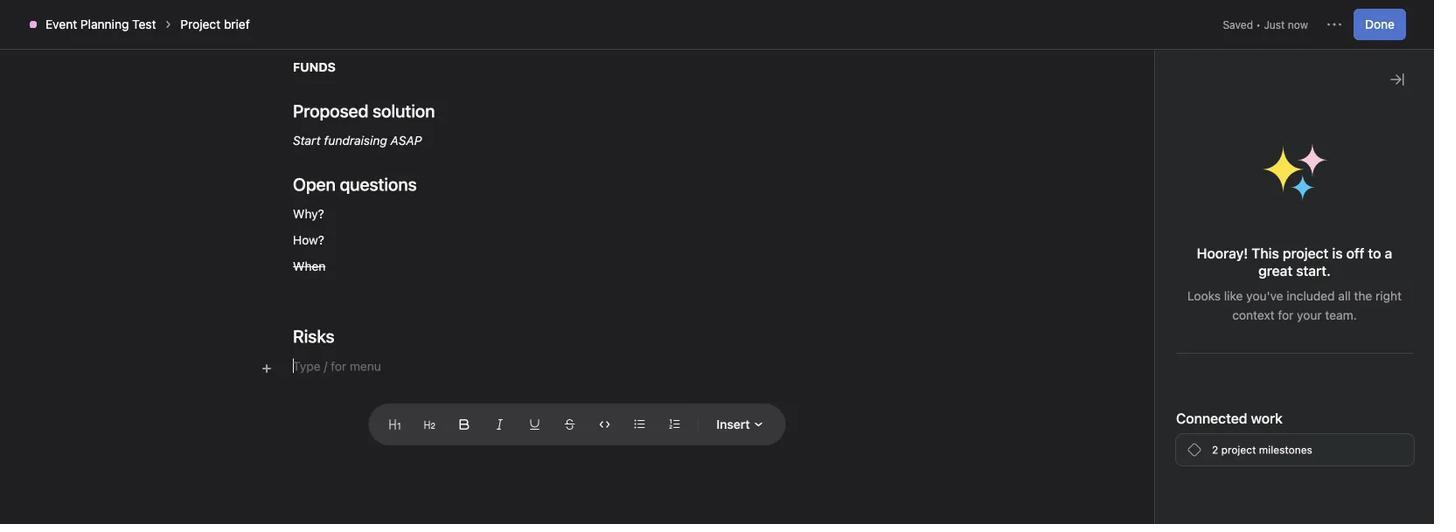 Task type: vqa. For each thing, say whether or not it's contained in the screenshot.
the topmost list item
no



Task type: locate. For each thing, give the bounding box(es) containing it.
milestones
[[1259, 444, 1313, 457]]

ago for bob
[[1210, 316, 1228, 328]]

0 vertical spatial planning
[[80, 17, 129, 31]]

to
[[1369, 245, 1382, 262]]

the
[[1355, 289, 1373, 304]]

ago down connected work
[[1211, 456, 1229, 468]]

0 vertical spatial project
[[1283, 245, 1329, 262]]

perfect
[[1123, 265, 1164, 280]]

insert
[[717, 418, 750, 432]]

workflow
[[445, 110, 499, 124]]

0 horizontal spatial planning
[[80, 17, 129, 31]]

2
[[1212, 444, 1219, 457]]

event inside the event planning test — project brief
[[236, 258, 280, 279]]

0 vertical spatial test
[[132, 17, 156, 31]]

3 down update button
[[1159, 456, 1166, 468]]

on track
[[1108, 157, 1175, 178]]

1 vertical spatial event
[[236, 258, 280, 279]]

start fundraising asap
[[293, 133, 422, 148]]

asap
[[391, 133, 422, 148]]

add billing info button
[[1288, 9, 1377, 33]]

just
[[1264, 18, 1285, 31]]

planning inside the event planning test — project brief
[[284, 258, 352, 279]]

event for event planning test — project brief
[[236, 258, 280, 279]]

hooray! this project is off to a great start.
[[1197, 245, 1393, 279]]

0 horizontal spatial project
[[1222, 444, 1257, 457]]

0 vertical spatial 3
[[1158, 316, 1165, 328]]

team.
[[1326, 308, 1357, 323]]

is
[[1333, 245, 1343, 262]]

minutes inside update 3 minutes ago
[[1169, 456, 1208, 468]]

minutes down bob
[[1168, 316, 1207, 328]]

document
[[251, 0, 904, 376]]

1 vertical spatial test
[[356, 258, 389, 279]]

summary perfect
[[1123, 246, 1181, 280]]

timeline
[[274, 110, 323, 124]]

a
[[1385, 245, 1393, 262]]

1 horizontal spatial planning
[[284, 258, 352, 279]]

bulleted list image
[[635, 420, 645, 430]]

0 vertical spatial ago
[[1210, 316, 1228, 328]]

proposed solution
[[293, 101, 435, 121]]

1 vertical spatial project
[[1222, 444, 1257, 457]]

great start.
[[1259, 263, 1331, 279]]

test left —
[[356, 258, 389, 279]]

close image
[[1391, 73, 1405, 87]]

0 likes. click to like this task image
[[1379, 306, 1393, 320]]

you
[[1129, 499, 1154, 516]]

event planning test link
[[45, 17, 156, 31]]

timeline link
[[260, 108, 323, 127]]

my
[[1227, 15, 1242, 27]]

workflow link
[[431, 108, 499, 127]]

billing
[[1318, 15, 1348, 27]]

off
[[1347, 245, 1365, 262]]

update inside update 3 minutes ago
[[1129, 433, 1177, 449]]

test
[[132, 17, 156, 31], [356, 258, 389, 279]]

looks like you've included all the right context for your team.
[[1188, 289, 1402, 323]]

list box
[[511, 7, 931, 35]]

0 horizontal spatial test
[[132, 17, 156, 31]]

3 down bob link
[[1158, 316, 1165, 328]]

what's in my trial? button
[[1170, 9, 1277, 33]]

how?
[[293, 233, 324, 248]]

add
[[1295, 15, 1315, 27]]

update left 2
[[1129, 433, 1177, 449]]

open
[[293, 174, 336, 195]]

add billing info
[[1295, 15, 1369, 27]]

minutes down update button
[[1169, 456, 1208, 468]]

like
[[1224, 289, 1243, 304]]

trial?
[[1245, 15, 1269, 27]]

project
[[1283, 245, 1329, 262], [1222, 444, 1257, 457]]

project right 2
[[1222, 444, 1257, 457]]

2 project milestones
[[1212, 444, 1313, 457]]

ago inside bob 3 minutes ago
[[1210, 316, 1228, 328]]

update
[[1123, 217, 1171, 233], [1129, 433, 1177, 449]]

3 inside bob 3 minutes ago
[[1158, 316, 1165, 328]]

bob
[[1158, 298, 1181, 312]]

1 horizontal spatial event
[[236, 258, 280, 279]]

1 vertical spatial minutes
[[1169, 456, 1208, 468]]

minutes for bob
[[1168, 316, 1207, 328]]

insert button
[[705, 409, 776, 441]]

event planning test — project brief
[[236, 258, 408, 303]]

update button
[[1129, 432, 1229, 450]]

1 vertical spatial update
[[1129, 433, 1177, 449]]

0 vertical spatial minutes
[[1168, 316, 1207, 328]]

ago for update
[[1211, 456, 1229, 468]]

strikethrough image
[[565, 420, 575, 430]]

3
[[1158, 316, 1165, 328], [1159, 456, 1166, 468]]

planning
[[80, 17, 129, 31], [284, 258, 352, 279]]

minutes inside bob 3 minutes ago
[[1168, 316, 1207, 328]]

1 vertical spatial 3
[[1159, 456, 1166, 468]]

ago down looks
[[1210, 316, 1228, 328]]

done
[[1365, 17, 1395, 31]]

ago
[[1210, 316, 1228, 328], [1211, 456, 1229, 468]]

test left project
[[132, 17, 156, 31]]

what's
[[1178, 15, 1213, 27]]

brief
[[224, 17, 250, 31]]

ago inside update 3 minutes ago
[[1211, 456, 1229, 468]]

minutes
[[1168, 316, 1207, 328], [1169, 456, 1208, 468]]

project up 'great start.'
[[1283, 245, 1329, 262]]

1 vertical spatial planning
[[284, 258, 352, 279]]

your
[[1297, 308, 1322, 323]]

3 inside update 3 minutes ago
[[1159, 456, 1166, 468]]

—
[[393, 258, 408, 279]]

project
[[181, 17, 221, 31]]

0 horizontal spatial event
[[45, 17, 77, 31]]

0 vertical spatial update
[[1123, 217, 1171, 233]]

in
[[1216, 15, 1224, 27]]

test inside the event planning test — project brief
[[356, 258, 389, 279]]

1 horizontal spatial project
[[1283, 245, 1329, 262]]

0 vertical spatial event
[[45, 17, 77, 31]]

1 vertical spatial ago
[[1211, 456, 1229, 468]]

project brief
[[181, 17, 250, 31]]

1 horizontal spatial test
[[356, 258, 389, 279]]

event
[[45, 17, 77, 31], [236, 258, 280, 279]]

project inside 'hooray! this project is off to a great start.'
[[1283, 245, 1329, 262]]

now
[[1288, 18, 1309, 31]]

update up summary
[[1123, 217, 1171, 233]]



Task type: describe. For each thing, give the bounding box(es) containing it.
update for update 3 minutes ago
[[1129, 433, 1177, 449]]

fundraising
[[324, 133, 387, 148]]

summary
[[1123, 246, 1181, 261]]

•
[[1256, 18, 1261, 31]]

saved • just now
[[1223, 18, 1309, 31]]

solution
[[373, 101, 435, 121]]

included
[[1287, 289, 1335, 304]]

calendar
[[358, 110, 410, 124]]

code image
[[600, 420, 610, 430]]

start
[[293, 133, 321, 148]]

latest status update element
[[1108, 194, 1413, 345]]

planning for event planning test — project brief
[[284, 258, 352, 279]]

open questions
[[293, 174, 417, 195]]

3 for update
[[1159, 456, 1166, 468]]

all
[[1339, 289, 1351, 304]]

planning for event planning test
[[80, 17, 129, 31]]

insert an object image
[[262, 364, 272, 374]]

why?
[[293, 207, 324, 221]]

joined
[[1157, 499, 1196, 516]]

when
[[293, 259, 326, 274]]

for
[[1278, 308, 1294, 323]]

numbered list image
[[669, 420, 680, 430]]

event planning test
[[45, 17, 156, 31]]

italics image
[[495, 420, 505, 430]]

risks
[[293, 326, 335, 347]]

calendar link
[[344, 108, 410, 127]]

underline image
[[530, 420, 540, 430]]

heading 1 image
[[390, 420, 400, 430]]

right
[[1376, 289, 1402, 304]]

looks
[[1188, 289, 1221, 304]]

bob link
[[1158, 298, 1181, 312]]

bold image
[[460, 420, 470, 430]]

you've
[[1247, 289, 1284, 304]]

what's in my trial?
[[1178, 15, 1269, 27]]

hooray!
[[1197, 245, 1248, 262]]

proposed
[[293, 101, 369, 121]]

context
[[1233, 308, 1275, 323]]

update for update
[[1123, 217, 1171, 233]]

test for event planning test — project brief
[[356, 258, 389, 279]]

funds
[[293, 60, 336, 74]]

this
[[1252, 245, 1280, 262]]

heading 2 image
[[425, 420, 435, 430]]

questions
[[340, 174, 417, 195]]

info
[[1350, 15, 1369, 27]]

update 3 minutes ago
[[1129, 433, 1229, 468]]

3 for bob
[[1158, 316, 1165, 328]]

saved
[[1223, 18, 1254, 31]]

project brief
[[274, 283, 370, 303]]

more actions for project brief image
[[1328, 17, 1342, 31]]

event for event planning test
[[45, 17, 77, 31]]

test for event planning test
[[132, 17, 156, 31]]

document containing proposed solution
[[251, 0, 904, 376]]

done button
[[1354, 9, 1407, 40]]

key resources
[[216, 198, 327, 218]]

connected work
[[1177, 411, 1283, 427]]

bob 3 minutes ago
[[1158, 298, 1228, 328]]

you joined
[[1129, 499, 1196, 516]]

minutes for update
[[1169, 456, 1208, 468]]

you joined button
[[1129, 499, 1206, 516]]



